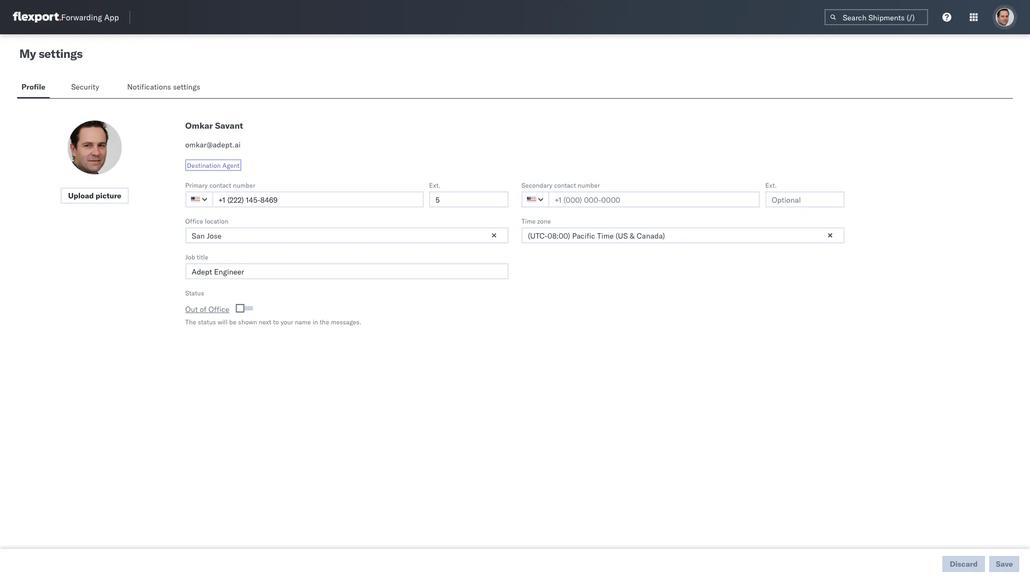 Task type: locate. For each thing, give the bounding box(es) containing it.
1 vertical spatial settings
[[173, 82, 200, 91]]

time
[[522, 217, 536, 225]]

office left location
[[185, 217, 203, 225]]

number down the agent
[[233, 181, 255, 189]]

united states text field for secondary
[[522, 192, 549, 208]]

ext. up optional telephone field
[[765, 181, 777, 189]]

forwarding app
[[61, 12, 119, 22]]

next
[[259, 318, 271, 326]]

1 horizontal spatial united states text field
[[522, 192, 549, 208]]

2 number from the left
[[578, 181, 600, 189]]

0 vertical spatial settings
[[39, 46, 82, 61]]

None checkbox
[[238, 306, 253, 311]]

Optional telephone field
[[429, 192, 509, 208]]

picture
[[96, 191, 121, 200]]

0 horizontal spatial ext.
[[429, 181, 441, 189]]

notifications settings
[[127, 82, 200, 91]]

0 vertical spatial office
[[185, 217, 203, 225]]

settings right my
[[39, 46, 82, 61]]

upload picture
[[68, 191, 121, 200]]

contact
[[209, 181, 231, 189], [554, 181, 576, 189]]

number
[[233, 181, 255, 189], [578, 181, 600, 189]]

omkar
[[185, 120, 213, 131]]

1 horizontal spatial ext.
[[765, 181, 777, 189]]

1 united states text field from the left
[[185, 192, 213, 208]]

status
[[185, 289, 204, 297]]

contact down destination agent
[[209, 181, 231, 189]]

destination
[[187, 161, 221, 169]]

Optional telephone field
[[765, 192, 845, 208]]

office
[[185, 217, 203, 225], [208, 305, 229, 314]]

contact right secondary
[[554, 181, 576, 189]]

settings
[[39, 46, 82, 61], [173, 82, 200, 91]]

United States text field
[[185, 192, 213, 208], [522, 192, 549, 208]]

out of office
[[185, 305, 229, 314]]

profile button
[[17, 77, 50, 98]]

1 horizontal spatial contact
[[554, 181, 576, 189]]

ext. up optional phone field
[[429, 181, 441, 189]]

0 horizontal spatial number
[[233, 181, 255, 189]]

0 horizontal spatial settings
[[39, 46, 82, 61]]

0 horizontal spatial united states text field
[[185, 192, 213, 208]]

flexport. image
[[13, 12, 61, 23]]

0 horizontal spatial contact
[[209, 181, 231, 189]]

primary contact number
[[185, 181, 255, 189]]

settings for my settings
[[39, 46, 82, 61]]

united states text field down primary
[[185, 192, 213, 208]]

the
[[320, 318, 329, 326]]

1 number from the left
[[233, 181, 255, 189]]

omkar@adept.ai
[[185, 140, 241, 149]]

office location
[[185, 217, 228, 225]]

1 contact from the left
[[209, 181, 231, 189]]

settings right notifications
[[173, 82, 200, 91]]

the
[[185, 318, 196, 326]]

settings inside button
[[173, 82, 200, 91]]

ext.
[[429, 181, 441, 189], [765, 181, 777, 189]]

primary
[[185, 181, 208, 189]]

1 horizontal spatial office
[[208, 305, 229, 314]]

2 united states text field from the left
[[522, 192, 549, 208]]

1 vertical spatial office
[[208, 305, 229, 314]]

2 contact from the left
[[554, 181, 576, 189]]

be
[[229, 318, 236, 326]]

number right secondary
[[578, 181, 600, 189]]

1 horizontal spatial number
[[578, 181, 600, 189]]

upload
[[68, 191, 94, 200]]

your
[[281, 318, 293, 326]]

in
[[313, 318, 318, 326]]

1 horizontal spatial settings
[[173, 82, 200, 91]]

the status will be shown next to your name in the messages.
[[185, 318, 362, 326]]

office up will
[[208, 305, 229, 314]]

(UTC-08:00) Pacific Time (US & Canada) text field
[[522, 227, 845, 244]]

1 ext. from the left
[[429, 181, 441, 189]]

2 ext. from the left
[[765, 181, 777, 189]]

name
[[295, 318, 311, 326]]

united states text field down secondary
[[522, 192, 549, 208]]



Task type: vqa. For each thing, say whether or not it's contained in the screenshot.
Time
yes



Task type: describe. For each thing, give the bounding box(es) containing it.
my
[[19, 46, 36, 61]]

job title
[[185, 253, 208, 261]]

messages.
[[331, 318, 362, 326]]

settings for notifications settings
[[173, 82, 200, 91]]

my settings
[[19, 46, 82, 61]]

secondary contact number
[[522, 181, 600, 189]]

status
[[198, 318, 216, 326]]

out
[[185, 305, 198, 314]]

profile
[[21, 82, 45, 91]]

app
[[104, 12, 119, 22]]

San Jose text field
[[185, 227, 509, 244]]

+1 (000) 000-0000 telephone field
[[212, 192, 424, 208]]

united states text field for primary
[[185, 192, 213, 208]]

omkar savant
[[185, 120, 243, 131]]

forwarding app link
[[13, 12, 119, 23]]

contact for secondary
[[554, 181, 576, 189]]

secondary
[[522, 181, 552, 189]]

destination agent
[[187, 161, 240, 169]]

number for primary contact number
[[233, 181, 255, 189]]

job
[[185, 253, 195, 261]]

forwarding
[[61, 12, 102, 22]]

security
[[71, 82, 99, 91]]

agent
[[222, 161, 240, 169]]

upload picture button
[[61, 188, 129, 204]]

notifications
[[127, 82, 171, 91]]

contact for primary
[[209, 181, 231, 189]]

ext. for primary contact number
[[429, 181, 441, 189]]

ext. for secondary contact number
[[765, 181, 777, 189]]

security button
[[67, 77, 106, 98]]

to
[[273, 318, 279, 326]]

0 horizontal spatial office
[[185, 217, 203, 225]]

notifications settings button
[[123, 77, 209, 98]]

zone
[[537, 217, 551, 225]]

number for secondary contact number
[[578, 181, 600, 189]]

of
[[200, 305, 207, 314]]

shown
[[238, 318, 257, 326]]

title
[[197, 253, 208, 261]]

location
[[205, 217, 228, 225]]

time zone
[[522, 217, 551, 225]]

savant
[[215, 120, 243, 131]]

will
[[218, 318, 228, 326]]

Job title text field
[[185, 263, 509, 280]]

Search Shipments (/) text field
[[825, 9, 928, 25]]

+1 (000) 000-0000 telephone field
[[548, 192, 760, 208]]



